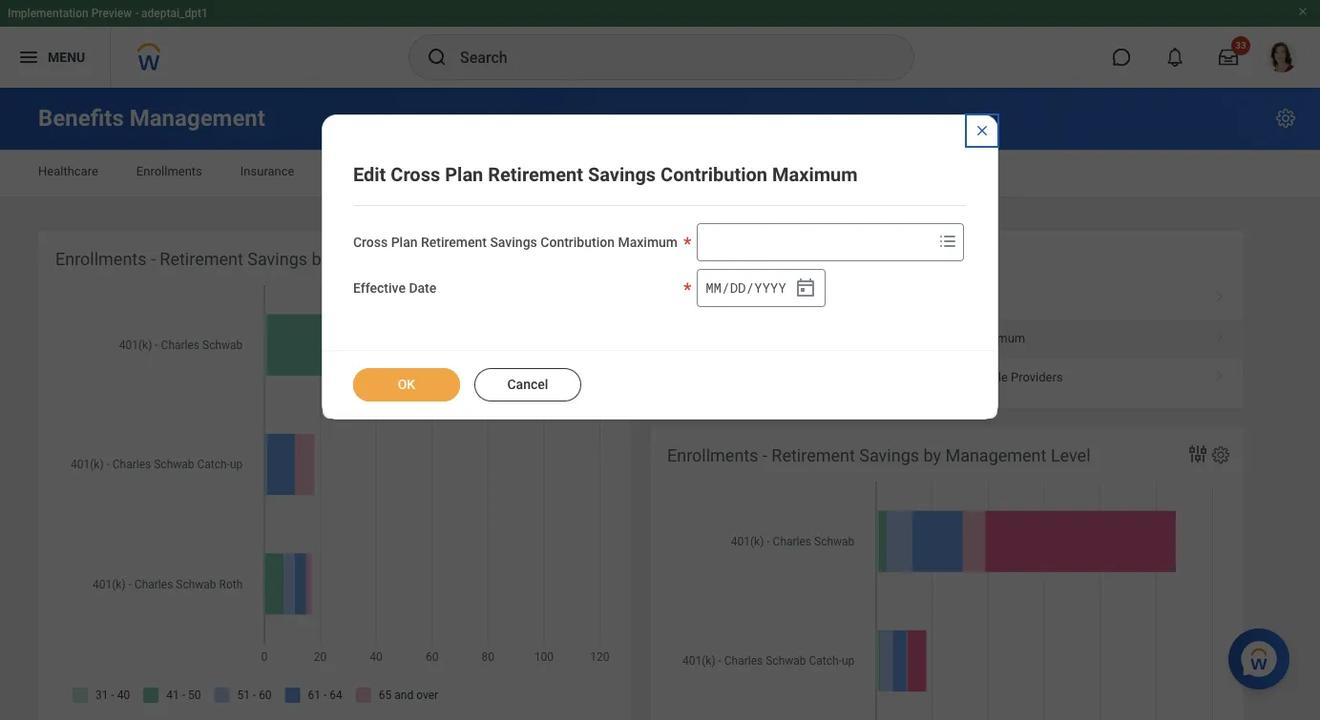 Task type: locate. For each thing, give the bounding box(es) containing it.
0 vertical spatial chevron right image
[[1207, 285, 1232, 304]]

cross plan retirement savings contribution maximum
[[353, 235, 678, 250]]

multiple
[[963, 370, 1008, 385]]

0 vertical spatial edit cross plan retirement savings contribution maximum
[[353, 163, 858, 186]]

plan right retirement savings
[[445, 163, 483, 186]]

plan
[[445, 163, 483, 186], [391, 235, 418, 250], [762, 331, 786, 345]]

benefits management main content
[[0, 88, 1320, 721]]

2 horizontal spatial -
[[763, 446, 767, 466]]

cross up "group"
[[391, 163, 440, 186]]

1 vertical spatial plan
[[391, 235, 418, 250]]

1 / from the left
[[722, 278, 730, 296]]

/ right "mm"
[[722, 278, 730, 296]]

1 vertical spatial -
[[151, 249, 155, 269]]

0 vertical spatial maximum
[[772, 163, 858, 186]]

1 vertical spatial management
[[945, 446, 1047, 466]]

edit down pixel
[[702, 331, 724, 345]]

2 horizontal spatial cross
[[727, 331, 759, 345]]

- inside enrollments - retirement savings by age group element
[[151, 249, 155, 269]]

cross inside list item
[[727, 331, 759, 345]]

management
[[130, 105, 265, 132], [945, 446, 1047, 466]]

tab list inside "benefits management" main content
[[19, 151, 1301, 197]]

2 vertical spatial maximum
[[970, 331, 1025, 345]]

management left level
[[945, 446, 1047, 466]]

/ right dd in the top of the page
[[746, 278, 754, 296]]

1 chevron right image from the top
[[1207, 285, 1232, 304]]

1 horizontal spatial management
[[945, 446, 1047, 466]]

1 vertical spatial by
[[923, 446, 941, 466]]

1 vertical spatial cross
[[353, 235, 388, 250]]

savings up maintain retirement savings allocation across multiple providers
[[853, 331, 896, 345]]

notifications large image
[[1165, 48, 1185, 67]]

chevron right image inside edit cross plan retirement savings contribution maximum link
[[1207, 324, 1232, 343]]

1 horizontal spatial -
[[151, 249, 155, 269]]

maximum
[[772, 163, 858, 186], [618, 235, 678, 250], [970, 331, 1025, 345]]

maximum inside list item
[[970, 331, 1025, 345]]

2 vertical spatial cross
[[727, 331, 759, 345]]

maximum up cross plan retirement savings contribution maximum field
[[772, 163, 858, 186]]

providers
[[1011, 370, 1063, 385]]

contribution up the manage
[[661, 163, 767, 186]]

enrollments inside tab list
[[136, 164, 202, 178]]

list
[[650, 279, 1244, 397]]

1 horizontal spatial by
[[923, 446, 941, 466]]

pixel perfect formatting
[[702, 291, 836, 306]]

plan up the effective date
[[391, 235, 418, 250]]

by down across
[[923, 446, 941, 466]]

1 horizontal spatial /
[[746, 278, 754, 296]]

2 horizontal spatial contribution
[[899, 331, 967, 345]]

group
[[368, 249, 414, 269]]

benefits
[[38, 105, 124, 132]]

-
[[135, 7, 139, 20], [151, 249, 155, 269], [763, 446, 767, 466]]

cross
[[391, 163, 440, 186], [353, 235, 388, 250], [727, 331, 759, 345]]

1 horizontal spatial maximum
[[772, 163, 858, 186]]

edit cross plan retirement savings contribution maximum list item
[[650, 318, 1244, 358]]

0 vertical spatial -
[[135, 7, 139, 20]]

0 horizontal spatial by
[[312, 249, 329, 269]]

0 horizontal spatial /
[[722, 278, 730, 296]]

savings inside "element"
[[859, 446, 919, 466]]

across
[[922, 370, 960, 385]]

edit cross plan retirement savings contribution maximum
[[353, 163, 858, 186], [702, 331, 1025, 345]]

enrollments down the maintain
[[667, 446, 758, 466]]

- for enrollments - retirement savings by management level
[[763, 446, 767, 466]]

1 vertical spatial contribution
[[540, 235, 615, 250]]

savings left affordable
[[397, 164, 441, 178]]

chevron right image
[[1207, 285, 1232, 304], [1207, 324, 1232, 343], [1207, 364, 1232, 383]]

enrollments - retirement savings by management level
[[667, 446, 1090, 466]]

age
[[334, 249, 363, 269]]

1 vertical spatial edit cross plan retirement savings contribution maximum
[[702, 331, 1025, 345]]

tab list containing healthcare
[[19, 151, 1301, 197]]

by inside "element"
[[923, 446, 941, 466]]

edit inside list item
[[702, 331, 724, 345]]

0 horizontal spatial -
[[135, 7, 139, 20]]

enrollments for enrollments - retirement savings by management level
[[667, 446, 758, 466]]

inbox large image
[[1219, 48, 1238, 67]]

1 horizontal spatial cross
[[391, 163, 440, 186]]

cancel button
[[474, 368, 581, 402]]

2 vertical spatial plan
[[762, 331, 786, 345]]

maintain retirement savings allocation across multiple providers link
[[650, 358, 1244, 397]]

- for enrollments - retirement savings by age group
[[151, 249, 155, 269]]

by for age
[[312, 249, 329, 269]]

pixel perfect formatting link
[[650, 279, 1244, 318]]

0 vertical spatial plan
[[445, 163, 483, 186]]

cross up effective
[[353, 235, 388, 250]]

savings down allocation
[[859, 446, 919, 466]]

1 horizontal spatial edit
[[702, 331, 724, 345]]

0 horizontal spatial plan
[[391, 235, 418, 250]]

- inside 'enrollments - retirement savings by management level' "element"
[[763, 446, 767, 466]]

1 vertical spatial enrollments
[[55, 249, 146, 269]]

maximum up the multiple
[[970, 331, 1025, 345]]

2 vertical spatial enrollments
[[667, 446, 758, 466]]

contribution up across
[[899, 331, 967, 345]]

- inside implementation preview -   adeptai_dpt1 banner
[[135, 7, 139, 20]]

cross down perfect
[[727, 331, 759, 345]]

0 horizontal spatial contribution
[[540, 235, 615, 250]]

enrollments down benefits management
[[136, 164, 202, 178]]

management up insurance
[[130, 105, 265, 132]]

retirement
[[488, 163, 583, 186], [333, 164, 394, 178], [421, 235, 487, 250], [160, 249, 243, 269], [769, 249, 852, 269], [789, 331, 849, 345], [754, 370, 814, 385], [772, 446, 855, 466]]

0 vertical spatial edit
[[353, 163, 386, 186]]

calendar image
[[794, 277, 817, 300]]

enrollments inside "element"
[[667, 446, 758, 466]]

chevron right image inside maintain retirement savings allocation across multiple providers link
[[1207, 364, 1232, 383]]

1 vertical spatial edit
[[702, 331, 724, 345]]

list containing pixel perfect formatting
[[650, 279, 1244, 397]]

0 horizontal spatial cross
[[353, 235, 388, 250]]

pixel
[[702, 291, 729, 306]]

0 vertical spatial contribution
[[661, 163, 767, 186]]

savings right act
[[588, 163, 656, 186]]

2 horizontal spatial plan
[[762, 331, 786, 345]]

implementation
[[8, 7, 88, 20]]

adeptai_dpt1
[[141, 7, 208, 20]]

0 horizontal spatial edit
[[353, 163, 386, 186]]

0 vertical spatial cross
[[391, 163, 440, 186]]

3 chevron right image from the top
[[1207, 364, 1232, 383]]

preview
[[91, 7, 132, 20]]

1 vertical spatial chevron right image
[[1207, 324, 1232, 343]]

edit cross plan retirement savings contribution maximum link
[[650, 318, 1244, 358]]

yyyy
[[754, 278, 786, 296]]

0 horizontal spatial management
[[130, 105, 265, 132]]

edit
[[353, 163, 386, 186], [702, 331, 724, 345]]

savings
[[588, 163, 656, 186], [397, 164, 441, 178], [490, 235, 537, 250], [247, 249, 307, 269], [856, 249, 916, 269], [853, 331, 896, 345], [817, 370, 860, 385], [859, 446, 919, 466]]

2 vertical spatial contribution
[[899, 331, 967, 345]]

2 chevron right image from the top
[[1207, 324, 1232, 343]]

1 horizontal spatial contribution
[[661, 163, 767, 186]]

cancel
[[507, 377, 548, 392]]

edit up age on the left of page
[[353, 163, 386, 186]]

savings inside list item
[[853, 331, 896, 345]]

2 vertical spatial -
[[763, 446, 767, 466]]

chevron right image for providers
[[1207, 364, 1232, 383]]

effective date group
[[697, 269, 826, 307]]

2 vertical spatial chevron right image
[[1207, 364, 1232, 383]]

maintain retirement savings allocation across multiple providers
[[702, 370, 1063, 385]]

search image
[[426, 46, 449, 69]]

0 horizontal spatial maximum
[[618, 235, 678, 250]]

ok
[[398, 377, 415, 392]]

0 vertical spatial management
[[130, 105, 265, 132]]

plan inside edit cross plan retirement savings contribution maximum link
[[762, 331, 786, 345]]

2 horizontal spatial maximum
[[970, 331, 1025, 345]]

level
[[1051, 446, 1090, 466]]

by for management
[[923, 446, 941, 466]]

prompts image
[[936, 230, 959, 253]]

contribution
[[661, 163, 767, 186], [540, 235, 615, 250], [899, 331, 967, 345]]

contribution down act
[[540, 235, 615, 250]]

plans
[[921, 249, 963, 269]]

edit cross plan retirement savings contribution maximum dialog
[[322, 115, 998, 420]]

enrollments
[[136, 164, 202, 178], [55, 249, 146, 269], [667, 446, 758, 466]]

maximum left the manage
[[618, 235, 678, 250]]

0 vertical spatial enrollments
[[136, 164, 202, 178]]

0 vertical spatial by
[[312, 249, 329, 269]]

by left age on the left of page
[[312, 249, 329, 269]]

savings down affordable
[[490, 235, 537, 250]]

enrollments down healthcare on the top of the page
[[55, 249, 146, 269]]

tab list
[[19, 151, 1301, 197]]

plan down pixel perfect formatting
[[762, 331, 786, 345]]

care
[[540, 164, 565, 178]]

by
[[312, 249, 329, 269], [923, 446, 941, 466]]

enrollments - retirement savings by age group element
[[38, 231, 631, 721]]

/
[[722, 278, 730, 296], [746, 278, 754, 296]]



Task type: describe. For each thing, give the bounding box(es) containing it.
savings inside tab list
[[397, 164, 441, 178]]

edit inside dialog
[[353, 163, 386, 186]]

dd
[[730, 278, 746, 296]]

maintain
[[702, 370, 751, 385]]

effective
[[353, 281, 406, 296]]

effective date
[[353, 281, 436, 296]]

healthcare
[[38, 164, 98, 178]]

retirement inside "element"
[[772, 446, 855, 466]]

implementation preview -   adeptai_dpt1
[[8, 7, 208, 20]]

menu group image
[[667, 245, 693, 271]]

close view compensation review calculation table image
[[975, 123, 990, 138]]

date
[[409, 281, 436, 296]]

ok button
[[353, 368, 460, 402]]

savings left allocation
[[817, 370, 860, 385]]

perfect
[[732, 291, 772, 306]]

chevron right image inside pixel perfect formatting link
[[1207, 285, 1232, 304]]

affordable
[[479, 164, 537, 178]]

management inside "element"
[[945, 446, 1047, 466]]

manage
[[702, 249, 764, 269]]

enrollments for enrollments
[[136, 164, 202, 178]]

edit cross plan retirement savings contribution maximum inside dialog
[[353, 163, 858, 186]]

enrollments - retirement savings by management level element
[[650, 428, 1244, 721]]

benefits management
[[38, 105, 265, 132]]

manage retirement savings plans
[[702, 249, 963, 269]]

retirement inside list item
[[789, 331, 849, 345]]

formatting
[[775, 291, 836, 306]]

2 / from the left
[[746, 278, 754, 296]]

Cross Plan Retirement Savings Contribution Maximum field
[[698, 225, 933, 260]]

chevron right image for maximum
[[1207, 324, 1232, 343]]

mm / dd / yyyy
[[706, 278, 786, 296]]

mm
[[706, 278, 722, 296]]

allocation
[[863, 370, 919, 385]]

act
[[569, 164, 587, 178]]

insurance
[[240, 164, 294, 178]]

retirement savings
[[333, 164, 441, 178]]

savings left age on the left of page
[[247, 249, 307, 269]]

1 vertical spatial maximum
[[618, 235, 678, 250]]

list inside "benefits management" main content
[[650, 279, 1244, 397]]

close environment banner image
[[1297, 6, 1309, 17]]

1 horizontal spatial plan
[[445, 163, 483, 186]]

affordable care act
[[479, 164, 587, 178]]

contribution inside list item
[[899, 331, 967, 345]]

implementation preview -   adeptai_dpt1 banner
[[0, 0, 1320, 88]]

enrollments - retirement savings by age group
[[55, 249, 414, 269]]

enrollments for enrollments - retirement savings by age group
[[55, 249, 146, 269]]

edit cross plan retirement savings contribution maximum inside list item
[[702, 331, 1025, 345]]

savings left plans
[[856, 249, 916, 269]]

profile logan mcneil element
[[1255, 36, 1309, 78]]

configure this page image
[[1274, 107, 1297, 130]]



Task type: vqa. For each thing, say whether or not it's contained in the screenshot.
Close View Compensation Review Calculation Table icon
yes



